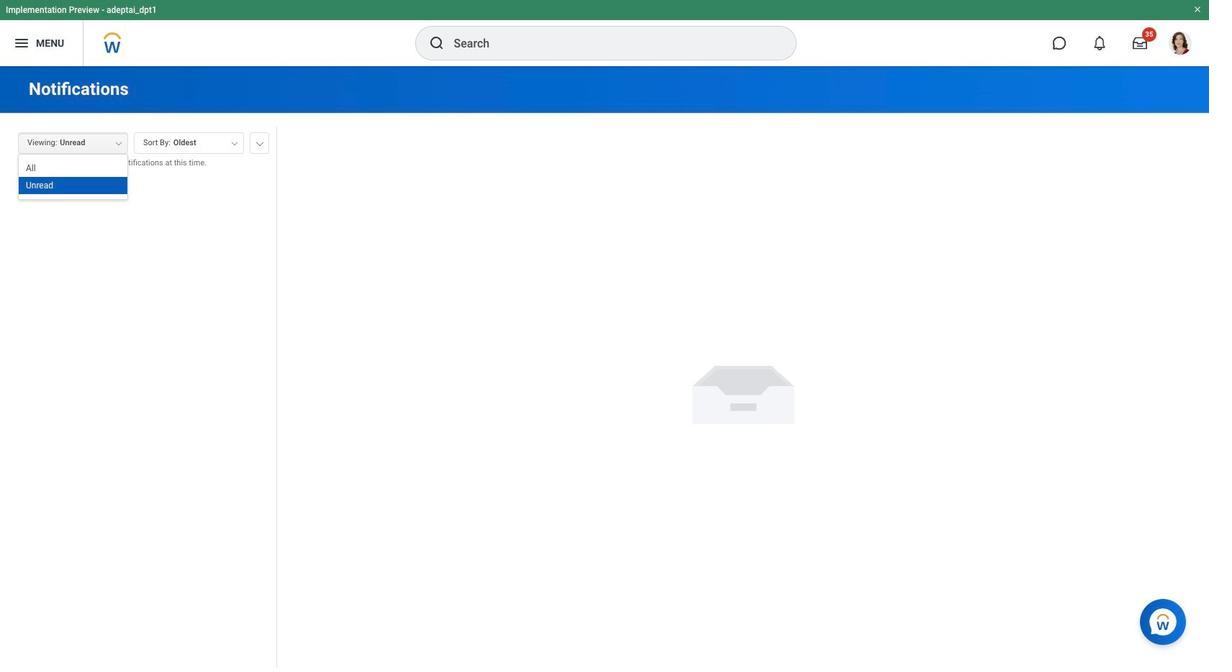 Task type: describe. For each thing, give the bounding box(es) containing it.
inbox items list box
[[0, 180, 276, 669]]

search image
[[428, 35, 445, 52]]

more image
[[256, 139, 264, 146]]

reading pane region
[[277, 114, 1209, 669]]

inbox large image
[[1133, 36, 1147, 50]]

profile logan mcneil image
[[1169, 32, 1192, 58]]

viewing list box
[[19, 160, 127, 194]]



Task type: locate. For each thing, give the bounding box(es) containing it.
notifications large image
[[1093, 36, 1107, 50]]

close environment banner image
[[1193, 5, 1202, 14]]

justify image
[[13, 35, 30, 52]]

main content
[[0, 66, 1209, 669]]

banner
[[0, 0, 1209, 66]]

Search Workday  search field
[[454, 27, 766, 59]]

tab panel
[[0, 126, 276, 669]]



Task type: vqa. For each thing, say whether or not it's contained in the screenshot.
Close Change Preferences Icon
no



